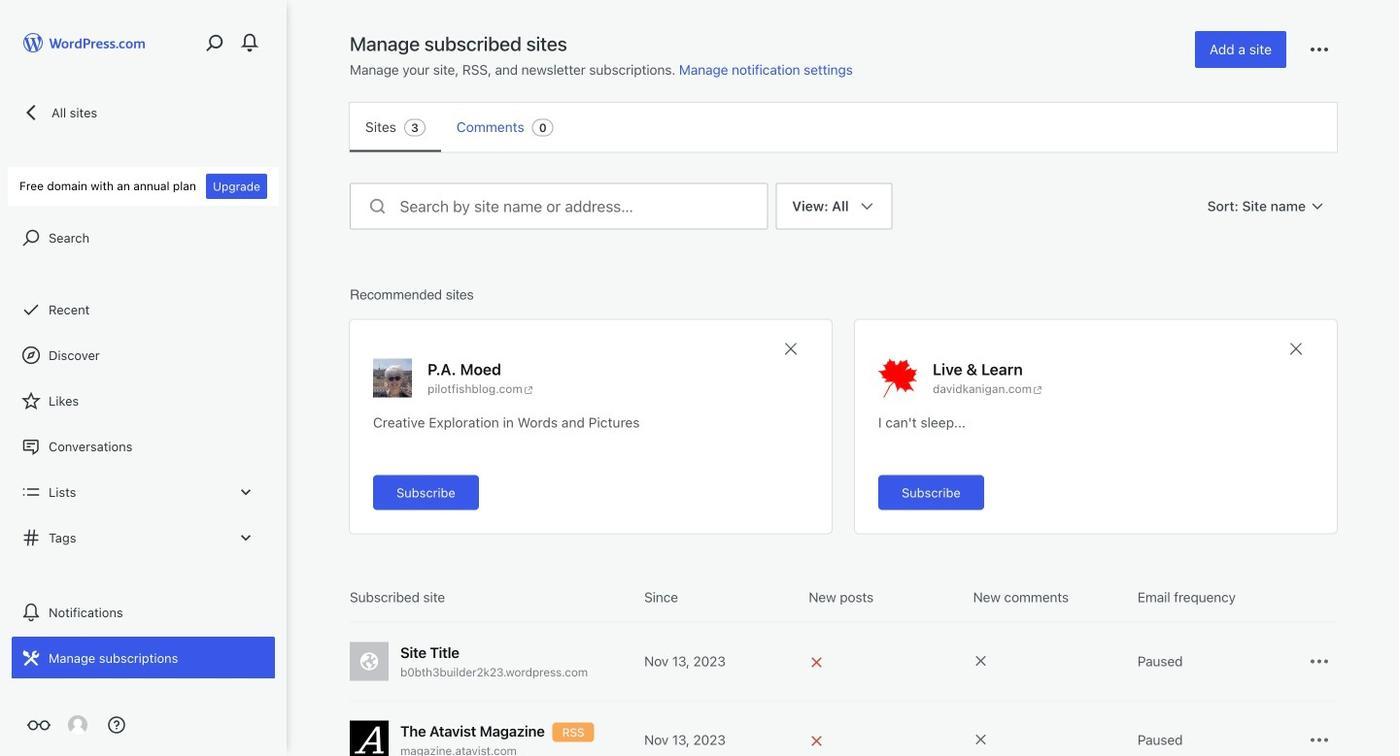 Task type: describe. For each thing, give the bounding box(es) containing it.
1 row from the top
[[350, 588, 1337, 623]]

1 list item from the top
[[1390, 68, 1399, 139]]

more actions image
[[1308, 651, 1331, 674]]

3 column header from the left
[[809, 588, 965, 608]]

reader image
[[27, 714, 51, 737]]

more image
[[1308, 38, 1331, 61]]

3 list item from the top
[[1390, 260, 1399, 351]]



Task type: vqa. For each thing, say whether or not it's contained in the screenshot.
3rd column header from the right
yes



Task type: locate. For each thing, give the bounding box(es) containing it.
list item
[[1390, 68, 1399, 139], [1390, 169, 1399, 260], [1390, 260, 1399, 351], [1390, 351, 1399, 423]]

keyboard_arrow_down image
[[236, 529, 256, 548]]

more information image
[[973, 733, 989, 748]]

2 column header from the left
[[644, 588, 801, 608]]

1 dismiss this recommendation image from the left
[[781, 340, 801, 359]]

cell
[[350, 643, 636, 682], [973, 650, 1130, 674], [809, 651, 965, 673], [1138, 652, 1294, 672], [350, 721, 636, 757], [809, 730, 965, 752], [1138, 731, 1294, 751]]

None search field
[[350, 183, 768, 230]]

4 list item from the top
[[1390, 351, 1399, 423]]

table
[[350, 588, 1337, 757]]

0 horizontal spatial dismiss this recommendation image
[[781, 340, 801, 359]]

1 column header from the left
[[350, 588, 636, 608]]

2 list item from the top
[[1390, 169, 1399, 260]]

4 column header from the left
[[973, 588, 1130, 608]]

menu
[[350, 103, 1337, 152]]

2 dismiss this recommendation image from the left
[[1286, 340, 1306, 359]]

keyboard_arrow_down image
[[236, 483, 256, 502]]

1 horizontal spatial dismiss this recommendation image
[[1286, 340, 1306, 359]]

bob builder image
[[68, 716, 87, 736]]

Search search field
[[400, 184, 767, 229]]

column header
[[350, 588, 636, 608], [644, 588, 801, 608], [809, 588, 965, 608], [973, 588, 1130, 608], [1138, 588, 1294, 608]]

more actions image
[[1308, 729, 1331, 753]]

5 column header from the left
[[1138, 588, 1294, 608]]

dismiss this recommendation image
[[781, 340, 801, 359], [1286, 340, 1306, 359]]

main content
[[319, 31, 1368, 757]]

2 row from the top
[[350, 623, 1337, 702]]

3 row from the top
[[350, 702, 1337, 757]]

the atavist magazine image
[[350, 721, 389, 757]]

row
[[350, 588, 1337, 623], [350, 623, 1337, 702], [350, 702, 1337, 757]]



